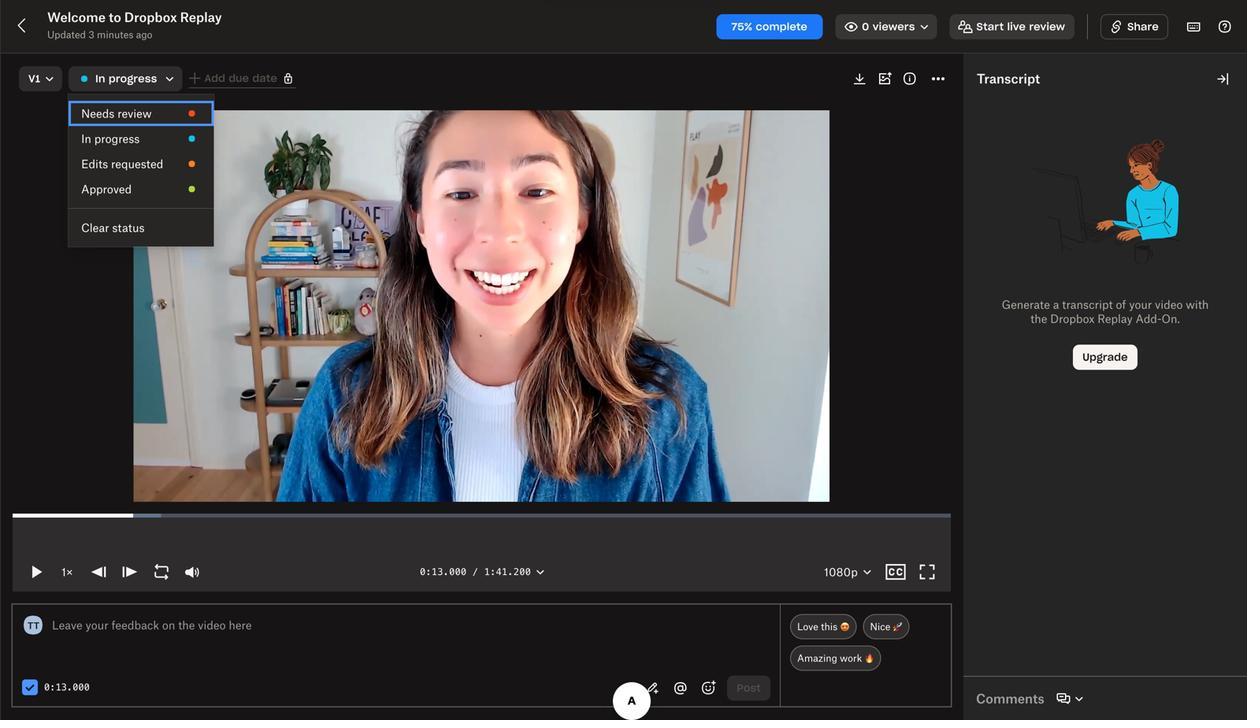Task type: vqa. For each thing, say whether or not it's contained in the screenshot.
the leaving
no



Task type: locate. For each thing, give the bounding box(es) containing it.
1
[[61, 566, 66, 579]]

replay inside 'welcome to dropbox replay updated 3 minutes ago'
[[180, 9, 222, 25]]

hide sidebar image
[[1214, 69, 1233, 88]]

in progress up needs review
[[96, 72, 157, 85]]

1 vertical spatial in
[[81, 132, 91, 145]]

1080p
[[825, 566, 858, 579]]

status
[[112, 221, 145, 235]]

0:13.000 for 0:13.000
[[44, 682, 90, 693]]

live
[[1008, 20, 1027, 33]]

0 vertical spatial replay
[[180, 9, 222, 25]]

1 horizontal spatial in
[[96, 72, 105, 85]]

review up in progress "menu item"
[[118, 107, 152, 120]]

1 vertical spatial in progress
[[81, 132, 140, 145]]

0:13.000
[[420, 567, 467, 578], [44, 682, 90, 693]]

review
[[1030, 20, 1066, 33], [118, 107, 152, 120]]

None text field
[[52, 617, 771, 634]]

nice 🚀
[[871, 621, 903, 633]]

×
[[66, 566, 73, 579]]

review inside button
[[1030, 20, 1066, 33]]

0 horizontal spatial review
[[118, 107, 152, 120]]

dropbox inside 'welcome to dropbox replay updated 3 minutes ago'
[[124, 9, 177, 25]]

0 horizontal spatial video
[[198, 619, 226, 632]]

video left here at bottom
[[198, 619, 226, 632]]

1:41.200
[[485, 567, 531, 578]]

add emoji image
[[699, 679, 718, 698]]

show drawing tools image
[[644, 680, 663, 698]]

upgrade
[[1083, 351, 1129, 364]]

with
[[1187, 298, 1210, 311]]

leave
[[52, 619, 83, 632]]

1 horizontal spatial dropbox
[[1051, 312, 1095, 326]]

video inside generate a transcript of your video with the dropbox replay add-on.
[[1156, 298, 1184, 311]]

0 vertical spatial in
[[96, 72, 105, 85]]

0:13.000 down leave
[[44, 682, 90, 693]]

1 horizontal spatial replay
[[1098, 312, 1133, 326]]

0 vertical spatial your
[[1130, 298, 1153, 311]]

menu
[[69, 95, 214, 247]]

1 vertical spatial 0:13.000
[[44, 682, 90, 693]]

review right live
[[1030, 20, 1066, 33]]

in inside button
[[96, 72, 105, 85]]

0 horizontal spatial in
[[81, 132, 91, 145]]

1 vertical spatial dropbox
[[1051, 312, 1095, 326]]

0 vertical spatial dropbox
[[124, 9, 177, 25]]

0:13.000 inside video player region
[[420, 567, 467, 578]]

complete
[[756, 20, 808, 33]]

1 horizontal spatial video
[[1156, 298, 1184, 311]]

1 horizontal spatial review
[[1030, 20, 1066, 33]]

approved
[[81, 182, 132, 196]]

approved menu item
[[69, 177, 214, 202]]

video up on.
[[1156, 298, 1184, 311]]

the right the on at the bottom left
[[178, 619, 195, 632]]

generate a transcript of your video with the dropbox replay add-on.
[[1002, 298, 1210, 326]]

in
[[96, 72, 105, 85], [81, 132, 91, 145]]

in up edits
[[81, 132, 91, 145]]

the inside generate a transcript of your video with the dropbox replay add-on.
[[1031, 312, 1048, 326]]

keyboard shortcuts image
[[1185, 17, 1204, 36]]

0:13.000 / 1:41.200
[[420, 567, 531, 578]]

0 horizontal spatial 0:13.000
[[44, 682, 90, 693]]

mention button image
[[672, 680, 691, 698]]

0:13.000 left /
[[420, 567, 467, 578]]

transcript
[[1063, 298, 1114, 311]]

1 horizontal spatial 0:13.000
[[420, 567, 467, 578]]

0 vertical spatial video
[[1156, 298, 1184, 311]]

1 horizontal spatial your
[[1130, 298, 1153, 311]]

edits requested menu item
[[69, 151, 214, 177]]

0 vertical spatial the
[[1031, 312, 1048, 326]]

in inside "menu item"
[[81, 132, 91, 145]]

share
[[1128, 20, 1160, 33]]

welcome
[[47, 9, 106, 25]]

in progress inside "menu item"
[[81, 132, 140, 145]]

in up needs
[[96, 72, 105, 85]]

video for here
[[198, 619, 226, 632]]

the down generate
[[1031, 312, 1048, 326]]

dropbox up ago
[[124, 9, 177, 25]]

1 vertical spatial review
[[118, 107, 152, 120]]

0 horizontal spatial replay
[[180, 9, 222, 25]]

0 horizontal spatial dropbox
[[124, 9, 177, 25]]

0 vertical spatial 0:13.000
[[420, 567, 467, 578]]

1 vertical spatial progress
[[94, 132, 140, 145]]

75% complete
[[732, 20, 808, 33]]

1 horizontal spatial the
[[1031, 312, 1048, 326]]

amazing work 🔥 button
[[791, 646, 882, 671]]

share button
[[1101, 14, 1169, 39]]

progress
[[109, 72, 157, 85], [94, 132, 140, 145]]

0
[[863, 20, 870, 33]]

75%
[[732, 20, 753, 33]]

1080p button
[[815, 557, 881, 588]]

love this 😍 button
[[791, 614, 857, 640]]

the
[[1031, 312, 1048, 326], [178, 619, 195, 632]]

video
[[1156, 298, 1184, 311], [198, 619, 226, 632]]

0 vertical spatial in progress
[[96, 72, 157, 85]]

0 viewers button
[[836, 14, 938, 39]]

needs review
[[81, 107, 152, 120]]

progress inside "menu item"
[[94, 132, 140, 145]]

progress inside button
[[109, 72, 157, 85]]

your up add-
[[1130, 298, 1153, 311]]

nice
[[871, 621, 891, 633]]

dropbox down transcript
[[1051, 312, 1095, 326]]

your right leave
[[86, 619, 109, 632]]

this
[[821, 621, 838, 633]]

in progress button
[[69, 66, 182, 91]]

on.
[[1162, 312, 1181, 326]]

0 horizontal spatial your
[[86, 619, 109, 632]]

your
[[1130, 298, 1153, 311], [86, 619, 109, 632]]

on
[[162, 619, 175, 632]]

1 vertical spatial the
[[178, 619, 195, 632]]

play video image
[[20, 557, 52, 588]]

progress up needs review menu item
[[109, 72, 157, 85]]

0 horizontal spatial the
[[178, 619, 195, 632]]

of
[[1117, 298, 1127, 311]]

in progress
[[96, 72, 157, 85], [81, 132, 140, 145]]

🚀
[[894, 621, 903, 633]]

leave your feedback on the video here
[[52, 619, 252, 632]]

enable automatic video replay upon ending image
[[150, 560, 173, 584]]

🔥
[[865, 653, 875, 665]]

needs
[[81, 107, 115, 120]]

progress down needs review
[[94, 132, 140, 145]]

comments
[[977, 691, 1045, 707]]

in progress down needs review
[[81, 132, 140, 145]]

1 vertical spatial replay
[[1098, 312, 1133, 326]]

0 vertical spatial progress
[[109, 72, 157, 85]]

0 vertical spatial review
[[1030, 20, 1066, 33]]

dropbox
[[124, 9, 177, 25], [1051, 312, 1095, 326]]

1 vertical spatial video
[[198, 619, 226, 632]]

in progress menu item
[[69, 126, 214, 151]]

replay
[[180, 9, 222, 25], [1098, 312, 1133, 326]]



Task type: describe. For each thing, give the bounding box(es) containing it.
generate
[[1002, 298, 1051, 311]]

amazing work 🔥
[[798, 653, 875, 665]]

viewers
[[873, 20, 916, 33]]

dropbox inside generate a transcript of your video with the dropbox replay add-on.
[[1051, 312, 1095, 326]]

review inside menu item
[[118, 107, 152, 120]]

in progress inside button
[[96, 72, 157, 85]]

add-
[[1136, 312, 1162, 326]]

1 ×
[[61, 566, 73, 579]]

work
[[840, 653, 863, 665]]

feedback
[[112, 619, 159, 632]]

0 viewers
[[863, 20, 916, 33]]

edits requested
[[81, 157, 163, 171]]

make fullscreen image
[[915, 560, 940, 585]]

start
[[977, 20, 1005, 33]]

start live review button
[[950, 14, 1075, 39]]

to
[[109, 9, 121, 25]]

replay inside generate a transcript of your video with the dropbox replay add-on.
[[1098, 312, 1133, 326]]

captions image
[[884, 560, 909, 585]]

your inside generate a transcript of your video with the dropbox replay add-on.
[[1130, 298, 1153, 311]]

/
[[473, 567, 479, 578]]

amazing
[[798, 653, 838, 665]]

75% complete button
[[717, 14, 823, 39]]

nice 🚀 button
[[864, 614, 910, 640]]

a
[[1054, 298, 1060, 311]]

tt
[[28, 621, 39, 631]]

love
[[798, 621, 819, 633]]

edits
[[81, 157, 108, 171]]

mute image
[[182, 563, 201, 582]]

1 vertical spatial your
[[86, 619, 109, 632]]

needs review menu item
[[69, 101, 214, 126]]

0:13.000 for 0:13.000 / 1:41.200
[[420, 567, 467, 578]]

transcript
[[978, 71, 1041, 86]]

welcome to dropbox replay updated 3 minutes ago
[[47, 9, 222, 41]]

here
[[229, 619, 252, 632]]

love this 😍
[[798, 621, 850, 633]]

upgrade button
[[1074, 345, 1138, 370]]

clear
[[81, 221, 109, 235]]

ago
[[136, 29, 152, 41]]

clear status
[[81, 221, 145, 235]]

video for with
[[1156, 298, 1184, 311]]

requested
[[111, 157, 163, 171]]

updated
[[47, 29, 86, 41]]

minutes
[[97, 29, 134, 41]]

3
[[88, 29, 94, 41]]

progress bar slider
[[13, 514, 952, 518]]

menu containing needs review
[[69, 95, 214, 247]]

video player region
[[13, 110, 952, 592]]

😍
[[841, 621, 850, 633]]

start live review
[[977, 20, 1066, 33]]



